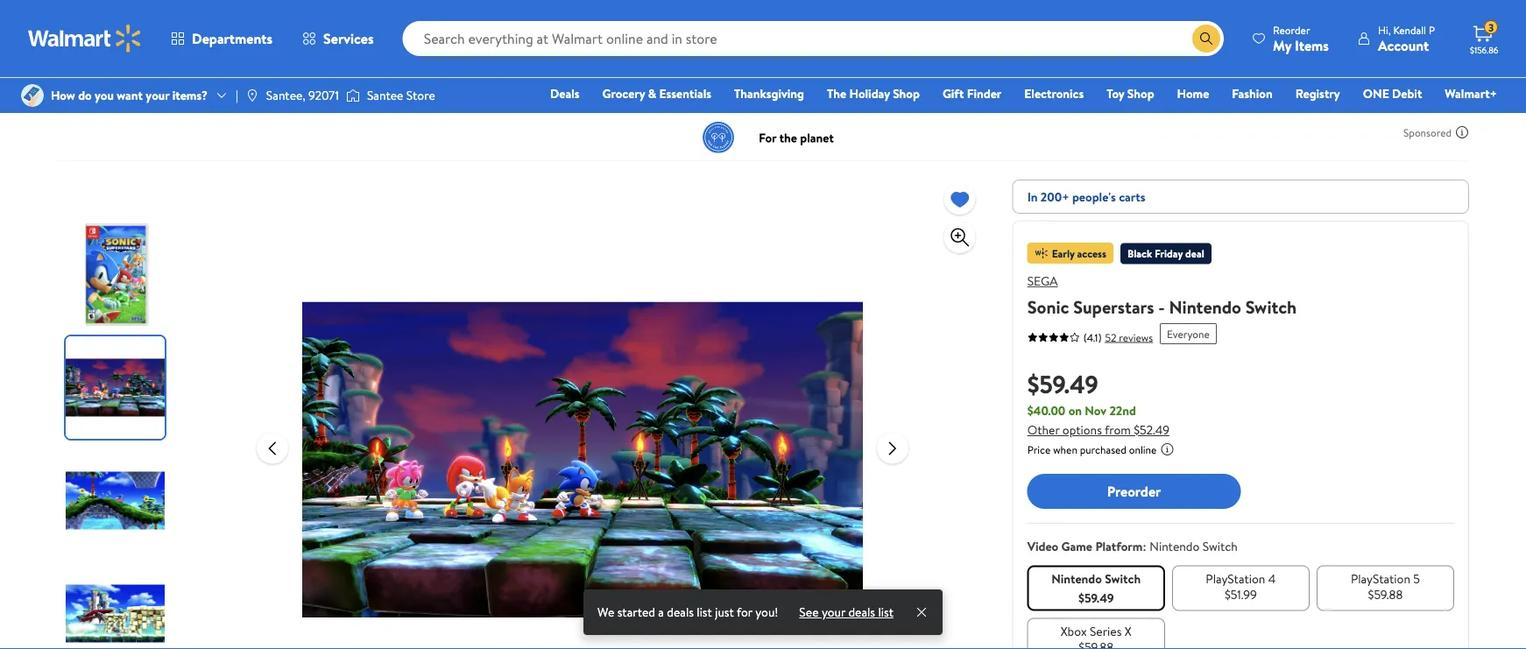 Task type: locate. For each thing, give the bounding box(es) containing it.
debit
[[1393, 85, 1423, 102]]

zoom image modal image
[[950, 227, 971, 248]]

nintendo switch games link
[[321, 75, 449, 92]]

sonic superstars - nintendo switch - image 1 of 9 image
[[66, 224, 168, 326]]

sega
[[1028, 273, 1058, 290]]

(4.1) 52 reviews
[[1084, 330, 1154, 345]]

$59.49
[[1028, 367, 1099, 401], [1079, 589, 1114, 607]]

sponsored
[[1404, 125, 1452, 140]]

platform
[[1096, 538, 1143, 555]]

hi,
[[1379, 22, 1392, 37]]

playstation
[[1206, 570, 1266, 587], [1351, 570, 1411, 587]]

grocery
[[603, 85, 645, 102]]

see
[[800, 604, 819, 621]]

 image
[[346, 87, 360, 104], [245, 89, 259, 103]]

xbox series x
[[1061, 623, 1132, 640]]

sonic
[[1028, 295, 1070, 319]]

0 horizontal spatial your
[[146, 87, 169, 104]]

in
[[1028, 188, 1038, 205]]

ad disclaimer and feedback for skylinedisplayad image
[[1456, 125, 1470, 139]]

how
[[51, 87, 75, 104]]

 image right | on the left top of page
[[245, 89, 259, 103]]

$51.99
[[1225, 586, 1258, 603]]

the holiday shop
[[827, 85, 920, 102]]

switch
[[267, 75, 303, 92], [374, 75, 409, 92], [1246, 295, 1297, 319], [1203, 538, 1238, 555], [1106, 570, 1141, 587]]

for
[[737, 604, 753, 621]]

1 horizontal spatial playstation
[[1351, 570, 1411, 587]]

just
[[715, 604, 734, 621]]

video game platform list
[[1024, 562, 1459, 649]]

previous media item image
[[262, 438, 283, 459]]

toy
[[1107, 85, 1125, 102]]

0 vertical spatial your
[[146, 87, 169, 104]]

2 horizontal spatial /
[[310, 75, 314, 92]]

3 / from the left
[[310, 75, 314, 92]]

 image for santee, 92071
[[245, 89, 259, 103]]

deals right see on the right of the page
[[849, 604, 876, 621]]

playstation for $59.88
[[1351, 570, 1411, 587]]

(4.1)
[[1084, 330, 1102, 345]]

playstation left 4
[[1206, 570, 1266, 587]]

/ left | on the left top of page
[[203, 75, 207, 92]]

1 vertical spatial video
[[1028, 538, 1059, 555]]

1 horizontal spatial your
[[822, 604, 846, 621]]

2 games from the left
[[412, 75, 449, 92]]

in 200+ people's carts
[[1028, 188, 1146, 205]]

deals right a
[[667, 604, 694, 621]]

nintendo switch $59.49
[[1052, 570, 1141, 607]]

$59.49 up xbox series x
[[1079, 589, 1114, 607]]

52
[[1106, 330, 1117, 345]]

carts
[[1120, 188, 1146, 205]]

search icon image
[[1200, 32, 1214, 46]]

video for video games / nintendo / nintendo switch / nintendo switch games
[[57, 75, 88, 92]]

1 horizontal spatial shop
[[1128, 85, 1155, 102]]

deals inside button
[[849, 604, 876, 621]]

Walmart Site-Wide search field
[[403, 21, 1225, 56]]

shop right the 'holiday' at right top
[[893, 85, 920, 102]]

other
[[1028, 422, 1060, 439]]

fashion link
[[1225, 84, 1281, 103]]

list left close image
[[879, 604, 894, 621]]

your
[[146, 87, 169, 104], [822, 604, 846, 621]]

1 horizontal spatial list
[[879, 604, 894, 621]]

1 playstation from the left
[[1206, 570, 1266, 587]]

store
[[407, 87, 435, 104]]

games
[[91, 75, 127, 92], [412, 75, 449, 92]]

see your deals list
[[800, 604, 894, 621]]

1 shop from the left
[[893, 85, 920, 102]]

we started a deals list just for you!
[[598, 604, 779, 621]]

santee
[[367, 87, 404, 104]]

 image right 92071
[[346, 87, 360, 104]]

options
[[1063, 422, 1103, 439]]

0 vertical spatial video
[[57, 75, 88, 92]]

thanksgiving
[[735, 85, 805, 102]]

your right see on the right of the page
[[822, 604, 846, 621]]

$59.49 up on
[[1028, 367, 1099, 401]]

the
[[827, 85, 847, 102]]

list inside button
[[879, 604, 894, 621]]

nintendo right want
[[146, 75, 196, 92]]

1 / from the left
[[134, 75, 139, 92]]

walmart image
[[28, 25, 142, 53]]

price when purchased online
[[1028, 443, 1157, 458]]

see your deals list button
[[793, 590, 901, 635]]

1 horizontal spatial video
[[1028, 538, 1059, 555]]

:
[[1143, 538, 1147, 555]]

 image for santee store
[[346, 87, 360, 104]]

nintendo
[[146, 75, 196, 92], [215, 75, 264, 92], [321, 75, 371, 92], [1170, 295, 1242, 319], [1150, 538, 1200, 555], [1052, 570, 1103, 587]]

walmart+
[[1446, 85, 1498, 102]]

reorder my items
[[1274, 22, 1330, 55]]

1 horizontal spatial /
[[203, 75, 207, 92]]

1 vertical spatial $59.49
[[1079, 589, 1114, 607]]

1 horizontal spatial deals
[[849, 604, 876, 621]]

0 horizontal spatial  image
[[245, 89, 259, 103]]

deals
[[551, 85, 580, 102]]

nintendo inside sega sonic superstars - nintendo switch
[[1170, 295, 1242, 319]]

0 vertical spatial $59.49
[[1028, 367, 1099, 401]]

0 horizontal spatial shop
[[893, 85, 920, 102]]

video games link
[[57, 75, 127, 92]]

you
[[95, 87, 114, 104]]

$59.49 inside $59.49 $40.00 on nov 22nd other options from $52.49
[[1028, 367, 1099, 401]]

0 horizontal spatial video
[[57, 75, 88, 92]]

0 horizontal spatial /
[[134, 75, 139, 92]]

nintendo right : at the bottom
[[1150, 538, 1200, 555]]

your right want
[[146, 87, 169, 104]]

nov
[[1085, 402, 1107, 419]]

santee,
[[266, 87, 306, 104]]

nintendo down services
[[321, 75, 371, 92]]

1 vertical spatial your
[[822, 604, 846, 621]]

list left just
[[697, 604, 712, 621]]

from
[[1105, 422, 1131, 439]]

playstation inside playstation 4 $51.99
[[1206, 570, 1266, 587]]

&
[[648, 85, 657, 102]]

video left you
[[57, 75, 88, 92]]

finder
[[967, 85, 1002, 102]]

price
[[1028, 443, 1051, 458]]

close image
[[915, 606, 929, 620]]

santee, 92071
[[266, 87, 339, 104]]

5
[[1414, 570, 1421, 587]]

sega link
[[1028, 273, 1058, 290]]

playstation inside playstation 5 $59.88
[[1351, 570, 1411, 587]]

nintendo link
[[146, 75, 196, 92]]

nintendo down game
[[1052, 570, 1103, 587]]

kendall
[[1394, 22, 1427, 37]]

shop right toy
[[1128, 85, 1155, 102]]

playstation left 5 in the bottom of the page
[[1351, 570, 1411, 587]]

nintendo up everyone
[[1170, 295, 1242, 319]]

0 horizontal spatial games
[[91, 75, 127, 92]]

0 horizontal spatial playstation
[[1206, 570, 1266, 587]]

black
[[1128, 246, 1153, 261]]

/ left 'nintendo' link
[[134, 75, 139, 92]]

$40.00
[[1028, 402, 1066, 419]]

shop
[[893, 85, 920, 102], [1128, 85, 1155, 102]]

preorder
[[1108, 482, 1162, 501]]

200+
[[1041, 188, 1070, 205]]

2 playstation from the left
[[1351, 570, 1411, 587]]

services
[[324, 29, 374, 48]]

home link
[[1170, 84, 1218, 103]]

legal information image
[[1161, 443, 1175, 457]]

/
[[134, 75, 139, 92], [203, 75, 207, 92], [310, 75, 314, 92]]

video left game
[[1028, 538, 1059, 555]]

/ right santee,
[[310, 75, 314, 92]]

departments button
[[156, 18, 288, 60]]

electronics
[[1025, 85, 1084, 102]]

services button
[[288, 18, 389, 60]]

1 horizontal spatial  image
[[346, 87, 360, 104]]

 image
[[21, 84, 44, 107]]

1 horizontal spatial games
[[412, 75, 449, 92]]



Task type: vqa. For each thing, say whether or not it's contained in the screenshot.
$98.00 Handyman Service Services
no



Task type: describe. For each thing, give the bounding box(es) containing it.
toy shop link
[[1099, 84, 1163, 103]]

$59.88
[[1369, 586, 1404, 603]]

black friday deal
[[1128, 246, 1205, 261]]

3
[[1489, 20, 1495, 35]]

on
[[1069, 402, 1082, 419]]

fashion
[[1233, 85, 1273, 102]]

switch inside sega sonic superstars - nintendo switch
[[1246, 295, 1297, 319]]

sonic superstars - nintendo switch - image 2 of 9 image
[[66, 337, 168, 439]]

do
[[78, 87, 92, 104]]

when
[[1054, 443, 1078, 458]]

deal
[[1186, 246, 1205, 261]]

sonic superstars - nintendo switch - image 3 of 9 image
[[66, 450, 168, 552]]

online
[[1130, 443, 1157, 458]]

walmart+ link
[[1438, 84, 1506, 103]]

santee store
[[367, 87, 435, 104]]

$156.86
[[1471, 44, 1499, 56]]

gift finder link
[[935, 84, 1010, 103]]

reviews
[[1120, 330, 1154, 345]]

one
[[1364, 85, 1390, 102]]

switch inside nintendo switch $59.49
[[1106, 570, 1141, 587]]

nintendo inside nintendo switch $59.49
[[1052, 570, 1103, 587]]

sega sonic superstars - nintendo switch
[[1028, 273, 1297, 319]]

thanksgiving link
[[727, 84, 813, 103]]

x
[[1125, 623, 1132, 640]]

your inside button
[[822, 604, 846, 621]]

video game platform : nintendo switch
[[1028, 538, 1238, 555]]

gift finder
[[943, 85, 1002, 102]]

1 games from the left
[[91, 75, 127, 92]]

sonic superstars - nintendo switch - image 4 of 9 image
[[66, 563, 168, 649]]

deals link
[[543, 84, 588, 103]]

how do you want your items?
[[51, 87, 208, 104]]

video games / nintendo / nintendo switch / nintendo switch games
[[57, 75, 449, 92]]

hi, kendall p account
[[1379, 22, 1436, 55]]

grocery & essentials
[[603, 85, 712, 102]]

playstation for $51.99
[[1206, 570, 1266, 587]]

grocery & essentials link
[[595, 84, 720, 103]]

early access
[[1052, 246, 1107, 261]]

Search search field
[[403, 21, 1225, 56]]

xbox
[[1061, 623, 1087, 640]]

p
[[1429, 22, 1436, 37]]

2 shop from the left
[[1128, 85, 1155, 102]]

4
[[1269, 570, 1276, 587]]

gift
[[943, 85, 964, 102]]

0 horizontal spatial list
[[697, 604, 712, 621]]

next media item image
[[883, 438, 904, 459]]

toy shop
[[1107, 85, 1155, 102]]

sonic superstars - nintendo switch image
[[302, 180, 863, 649]]

account
[[1379, 35, 1430, 55]]

game
[[1062, 538, 1093, 555]]

other options from $52.49 button
[[1028, 422, 1170, 439]]

departments
[[192, 29, 273, 48]]

2 / from the left
[[203, 75, 207, 92]]

0 horizontal spatial deals
[[667, 604, 694, 621]]

a
[[659, 604, 664, 621]]

$59.49 $40.00 on nov 22nd other options from $52.49
[[1028, 367, 1170, 439]]

essentials
[[660, 85, 712, 102]]

the holiday shop link
[[820, 84, 928, 103]]

22nd
[[1110, 402, 1137, 419]]

92071
[[309, 87, 339, 104]]

early
[[1052, 246, 1075, 261]]

registry link
[[1288, 84, 1349, 103]]

$59.49 inside nintendo switch $59.49
[[1079, 589, 1114, 607]]

want
[[117, 87, 143, 104]]

superstars
[[1074, 295, 1155, 319]]

nintendo down departments
[[215, 75, 264, 92]]

registry
[[1296, 85, 1341, 102]]

playstation 5 $59.88
[[1351, 570, 1421, 603]]

reorder
[[1274, 22, 1311, 37]]

started
[[618, 604, 656, 621]]

purchased
[[1080, 443, 1127, 458]]

holiday
[[850, 85, 890, 102]]

-
[[1159, 295, 1166, 319]]

items?
[[172, 87, 208, 104]]

remove from favorites list, sonic superstars - nintendo switch image
[[950, 188, 971, 210]]

|
[[236, 87, 238, 104]]

playstation 4 $51.99
[[1206, 570, 1276, 603]]

$52.49
[[1134, 422, 1170, 439]]

video for video game platform : nintendo switch
[[1028, 538, 1059, 555]]

52 reviews link
[[1102, 330, 1154, 345]]

home
[[1178, 85, 1210, 102]]

preorder button
[[1028, 474, 1241, 509]]

everyone
[[1168, 327, 1210, 341]]

friday
[[1155, 246, 1183, 261]]

access
[[1078, 246, 1107, 261]]

nintendo switch link
[[215, 75, 303, 92]]



